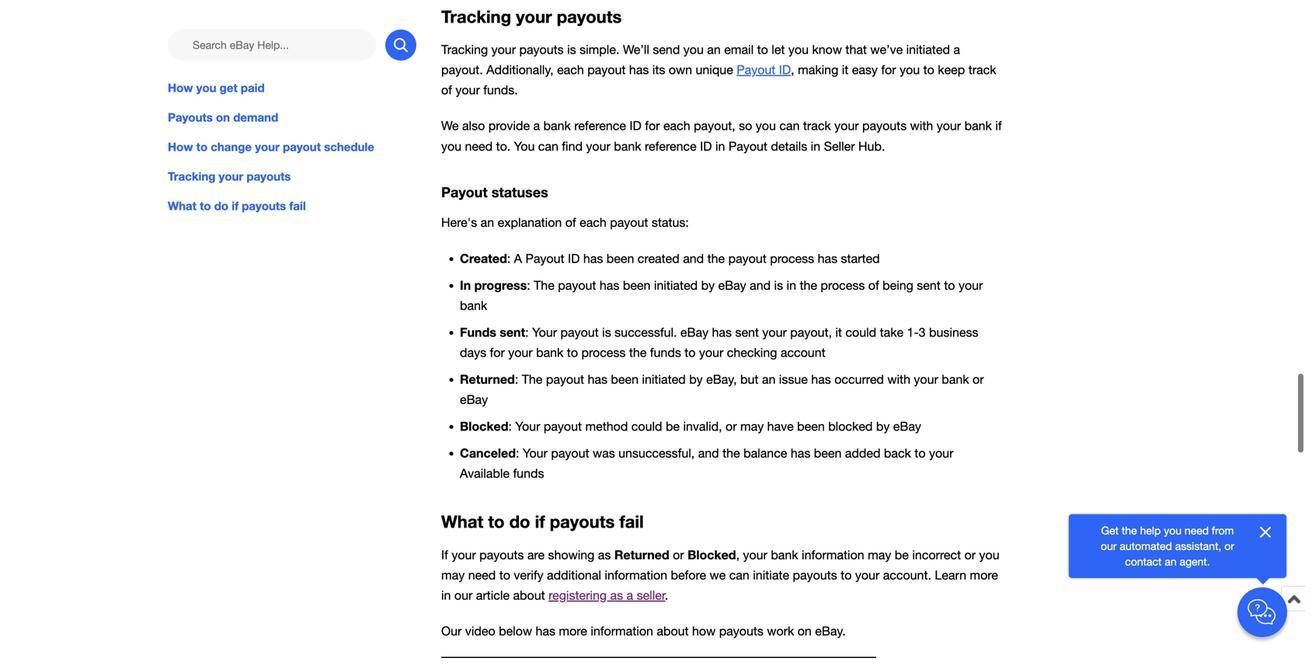 Task type: describe. For each thing, give the bounding box(es) containing it.
registering as a seller .
[[549, 588, 668, 603]]

help
[[1140, 524, 1161, 537]]

your inside the : the payout has been initiated by ebay and is in the process of being sent to your bank
[[959, 278, 983, 293]]

bank inside : the payout has been initiated by ebay, but an issue has occurred with your bank or ebay
[[942, 372, 969, 387]]

tracking your payouts is simple. we'll send you an email to let you know that we've initiated a payout. additionally, each payout has its own unique
[[441, 42, 960, 77]]

we've
[[871, 42, 903, 57]]

funds sent
[[460, 325, 525, 340]]

to.
[[496, 139, 511, 153]]

is for we'll
[[567, 42, 576, 57]]

: for funds sent
[[525, 325, 529, 340]]

get
[[1101, 524, 1119, 537]]

the inside created : a payout id has been created and the payout process has started
[[708, 251, 725, 266]]

payouts up simple.
[[557, 6, 622, 27]]

what inside what to do if payouts fail link
[[168, 199, 197, 213]]

blocked : your payout method could be invalid, or may have been blocked by ebay
[[460, 419, 921, 434]]

ebay,
[[706, 372, 737, 387]]

balance
[[744, 446, 787, 460]]

1 horizontal spatial fail
[[620, 511, 644, 532]]

automated
[[1120, 540, 1172, 552]]

so
[[739, 119, 752, 133]]

for inside : your payout is successful. ebay has sent your payout, it could take 1-3 business days for your bank to process the funds to your checking account
[[490, 345, 505, 360]]

for inside we also provide a bank reference id for each payout, so you can track your payouts with your bank if you need to. you can find your bank reference id in payout details in seller hub.
[[645, 119, 660, 133]]

find
[[562, 139, 583, 153]]

an inside : the payout has been initiated by ebay, but an issue has occurred with your bank or ebay
[[762, 372, 776, 387]]

by inside blocked : your payout method could be invalid, or may have been blocked by ebay
[[876, 419, 890, 434]]

take
[[880, 325, 904, 340]]

article
[[476, 588, 510, 603]]

you inside , making it easy for you to keep track of your funds.
[[900, 63, 920, 77]]

payout inside created : a payout id has been created and the payout process has started
[[728, 251, 767, 266]]

id down , making it easy for you to keep track of your funds.
[[700, 139, 712, 153]]

demand
[[233, 110, 278, 124]]

payouts inside tracking your payouts is simple. we'll send you an email to let you know that we've initiated a payout. additionally, each payout has its own unique
[[519, 42, 564, 57]]

has inside the : the payout has been initiated by ebay and is in the process of being sent to your bank
[[600, 278, 620, 293]]

2 vertical spatial information
[[591, 624, 653, 638]]

how you get paid link
[[168, 79, 416, 96]]

has inside tracking your payouts is simple. we'll send you an email to let you know that we've initiated a payout. additionally, each payout has its own unique
[[629, 63, 649, 77]]

1 horizontal spatial on
[[798, 624, 812, 638]]

payout id link
[[737, 63, 791, 77]]

your inside how to change your payout schedule link
[[255, 140, 280, 154]]

an inside the get the help you need from our automated assistant, or contact an agent.
[[1165, 555, 1177, 568]]

you left get on the left top of the page
[[196, 81, 216, 95]]

you inside , your bank information may be incorrect or you may need to verify additional information before we can initiate payouts to your account. learn more in our article about
[[979, 548, 1000, 562]]

0 vertical spatial information
[[802, 548, 865, 562]]

, your bank information may be incorrect or you may need to verify additional information before we can initiate payouts to your account. learn more in our article about
[[441, 548, 1000, 603]]

or inside if your payouts are showing as returned or blocked
[[673, 548, 684, 562]]

also
[[462, 119, 485, 133]]

provide
[[488, 119, 530, 133]]

as inside if your payouts are showing as returned or blocked
[[598, 548, 611, 562]]

the for returned
[[522, 372, 543, 387]]

payouts inside if your payouts are showing as returned or blocked
[[480, 548, 524, 562]]

if your payouts are showing as returned or blocked
[[441, 547, 736, 562]]

.
[[665, 588, 668, 603]]

1 horizontal spatial what
[[441, 511, 483, 532]]

Search eBay Help... text field
[[168, 30, 376, 61]]

0 vertical spatial what to do if payouts fail
[[168, 199, 306, 213]]

payout statuses
[[441, 184, 548, 200]]

our
[[441, 624, 462, 638]]

verify
[[514, 568, 544, 582]]

payout inside blocked : your payout method could be invalid, or may have been blocked by ebay
[[544, 419, 582, 434]]

has left started on the top right
[[818, 251, 838, 266]]

the inside the : your payout was unsuccessful, and the balance has been added back to your available funds
[[723, 446, 740, 460]]

incorrect
[[912, 548, 961, 562]]

need inside the get the help you need from our automated assistant, or contact an agent.
[[1185, 524, 1209, 537]]

ebay inside : the payout has been initiated by ebay, but an issue has occurred with your bank or ebay
[[460, 392, 488, 407]]

how for how to change your payout schedule
[[168, 140, 193, 154]]

bank down keep
[[965, 119, 992, 133]]

id down "let"
[[779, 63, 791, 77]]

payout inside : your payout is successful. ebay has sent your payout, it could take 1-3 business days for your bank to process the funds to your checking account
[[561, 325, 599, 340]]

payout inside created : a payout id has been created and the payout process has started
[[526, 251, 565, 266]]

easy
[[852, 63, 878, 77]]

invalid,
[[683, 419, 722, 434]]

showing
[[548, 548, 595, 562]]

of inside the : the payout has been initiated by ebay and is in the process of being sent to your bank
[[868, 278, 879, 293]]

and inside the : your payout was unsuccessful, and the balance has been added back to your available funds
[[698, 446, 719, 460]]

work
[[767, 624, 794, 638]]

1 vertical spatial of
[[565, 215, 576, 230]]

1 vertical spatial more
[[559, 624, 587, 638]]

: inside created : a payout id has been created and the payout process has started
[[507, 251, 511, 266]]

been inside blocked : your payout method could be invalid, or may have been blocked by ebay
[[797, 419, 825, 434]]

1 horizontal spatial tracking your payouts
[[441, 6, 622, 27]]

0 vertical spatial returned
[[460, 372, 515, 387]]

tracking inside tracking your payouts is simple. we'll send you an email to let you know that we've initiated a payout. additionally, each payout has its own unique
[[441, 42, 488, 57]]

been inside : the payout has been initiated by ebay, but an issue has occurred with your bank or ebay
[[611, 372, 639, 387]]

business
[[929, 325, 979, 340]]

payouts right how
[[719, 624, 764, 638]]

or inside the get the help you need from our automated assistant, or contact an agent.
[[1225, 540, 1235, 552]]

you up own at right top
[[684, 42, 704, 57]]

in inside , your bank information may be incorrect or you may need to verify additional information before we can initiate payouts to your account. learn more in our article about
[[441, 588, 451, 603]]

an inside tracking your payouts is simple. we'll send you an email to let you know that we've initiated a payout. additionally, each payout has its own unique
[[707, 42, 721, 57]]

in left seller
[[811, 139, 821, 153]]

2 vertical spatial each
[[580, 215, 607, 230]]

tracking your payouts inside tracking your payouts link
[[168, 169, 291, 183]]

been inside the : the payout has been initiated by ebay and is in the process of being sent to your bank
[[623, 278, 651, 293]]

details
[[771, 139, 807, 153]]

assistant,
[[1175, 540, 1222, 552]]

back
[[884, 446, 911, 460]]

bank right the find
[[614, 139, 641, 153]]

your inside : the payout has been initiated by ebay, but an issue has occurred with your bank or ebay
[[914, 372, 938, 387]]

simple.
[[580, 42, 620, 57]]

or inside , your bank information may be incorrect or you may need to verify additional information before we can initiate payouts to your account. learn more in our article about
[[965, 548, 976, 562]]

that
[[846, 42, 867, 57]]

own
[[669, 63, 692, 77]]

0 horizontal spatial do
[[214, 199, 228, 213]]

seller
[[824, 139, 855, 153]]

payouts down tracking your payouts link
[[242, 199, 286, 213]]

process inside created : a payout id has been created and the payout process has started
[[770, 251, 814, 266]]

the for in progress
[[534, 278, 555, 293]]

in progress
[[460, 278, 527, 293]]

1 horizontal spatial do
[[509, 511, 530, 532]]

initiated for in progress
[[654, 278, 698, 293]]

track inside we also provide a bank reference id for each payout, so you can track your payouts with your bank if you need to. you can find your bank reference id in payout details in seller hub.
[[803, 119, 831, 133]]

bank inside , your bank information may be incorrect or you may need to verify additional information before we can initiate payouts to your account. learn more in our article about
[[771, 548, 798, 562]]

payouts
[[168, 110, 213, 124]]

was
[[593, 446, 615, 460]]

you right so
[[756, 119, 776, 133]]

if
[[441, 548, 448, 562]]

has inside the : your payout was unsuccessful, and the balance has been added back to your available funds
[[791, 446, 811, 460]]

its
[[652, 63, 665, 77]]

initiated inside tracking your payouts is simple. we'll send you an email to let you know that we've initiated a payout. additionally, each payout has its own unique
[[906, 42, 950, 57]]

schedule
[[324, 140, 374, 154]]

here's an explanation of each payout status:
[[441, 215, 689, 230]]

has inside : your payout is successful. ebay has sent your payout, it could take 1-3 business days for your bank to process the funds to your checking account
[[712, 325, 732, 340]]

may for ,
[[441, 568, 465, 582]]

1 vertical spatial may
[[868, 548, 891, 562]]

or inside blocked : your payout method could be invalid, or may have been blocked by ebay
[[726, 419, 737, 434]]

has right issue
[[811, 372, 831, 387]]

the inside the get the help you need from our automated assistant, or contact an agent.
[[1122, 524, 1137, 537]]

bank up the find
[[544, 119, 571, 133]]

2 horizontal spatial can
[[780, 119, 800, 133]]

how you get paid
[[168, 81, 265, 95]]

it inside : your payout is successful. ebay has sent your payout, it could take 1-3 business days for your bank to process the funds to your checking account
[[836, 325, 842, 340]]

1 vertical spatial returned
[[614, 547, 669, 562]]

send
[[653, 42, 680, 57]]

here's
[[441, 215, 477, 230]]

we
[[441, 119, 459, 133]]

: your payout was unsuccessful, and the balance has been added back to your available funds
[[460, 446, 954, 481]]

account.
[[883, 568, 932, 582]]

need inside , your bank information may be incorrect or you may need to verify additional information before we can initiate payouts to your account. learn more in our article about
[[468, 568, 496, 582]]

are
[[527, 548, 545, 562]]

process inside : your payout is successful. ebay has sent your payout, it could take 1-3 business days for your bank to process the funds to your checking account
[[582, 345, 626, 360]]

hub.
[[859, 139, 885, 153]]

can inside , your bank information may be incorrect or you may need to verify additional information before we can initiate payouts to your account. learn more in our article about
[[729, 568, 750, 582]]

sent inside : your payout is successful. ebay has sent your payout, it could take 1-3 business days for your bank to process the funds to your checking account
[[735, 325, 759, 340]]

get the help you need from our automated assistant, or contact an agent.
[[1101, 524, 1235, 568]]

been inside the : your payout was unsuccessful, and the balance has been added back to your available funds
[[814, 446, 842, 460]]

you inside the get the help you need from our automated assistant, or contact an agent.
[[1164, 524, 1182, 537]]

payout up 'here's'
[[441, 184, 488, 200]]

with inside we also provide a bank reference id for each payout, so you can track your payouts with your bank if you need to. you can find your bank reference id in payout details in seller hub.
[[910, 119, 933, 133]]

agent.
[[1180, 555, 1210, 568]]

our inside the get the help you need from our automated assistant, or contact an agent.
[[1101, 540, 1117, 552]]

bank inside : your payout is successful. ebay has sent your payout, it could take 1-3 business days for your bank to process the funds to your checking account
[[536, 345, 564, 360]]

you right "let"
[[789, 42, 809, 57]]

what to do if payouts fail link
[[168, 197, 416, 215]]

but
[[740, 372, 759, 387]]

unique
[[696, 63, 733, 77]]

2 vertical spatial a
[[627, 588, 633, 603]]

from
[[1212, 524, 1234, 537]]

initiate
[[753, 568, 789, 582]]

you
[[514, 139, 535, 153]]

could inside blocked : your payout method could be invalid, or may have been blocked by ebay
[[632, 419, 662, 434]]

id inside created : a payout id has been created and the payout process has started
[[568, 251, 580, 266]]

get
[[220, 81, 238, 95]]

know
[[812, 42, 842, 57]]

making
[[798, 63, 839, 77]]

payouts on demand
[[168, 110, 278, 124]]

your inside blocked : your payout method could be invalid, or may have been blocked by ebay
[[515, 419, 540, 434]]

: for returned
[[515, 372, 518, 387]]

your inside tracking your payouts link
[[219, 169, 243, 183]]

how for how you get paid
[[168, 81, 193, 95]]

ebay inside blocked : your payout method could be invalid, or may have been blocked by ebay
[[893, 419, 921, 434]]

be inside , your bank information may be incorrect or you may need to verify additional information before we can initiate payouts to your account. learn more in our article about
[[895, 548, 909, 562]]

payout id
[[737, 63, 791, 77]]

additional
[[547, 568, 601, 582]]

has right below
[[536, 624, 556, 638]]

2 vertical spatial if
[[535, 511, 545, 532]]

could inside : your payout is successful. ebay has sent your payout, it could take 1-3 business days for your bank to process the funds to your checking account
[[846, 325, 877, 340]]

change
[[211, 140, 252, 154]]

by for returned
[[689, 372, 703, 387]]

in down , making it easy for you to keep track of your funds.
[[716, 139, 725, 153]]

to inside the : the payout has been initiated by ebay and is in the process of being sent to your bank
[[944, 278, 955, 293]]

1-
[[907, 325, 919, 340]]

1 horizontal spatial reference
[[645, 139, 697, 153]]

our inside , your bank information may be incorrect or you may need to verify additional information before we can initiate payouts to your account. learn more in our article about
[[454, 588, 473, 603]]

our video below has more information about how payouts work on ebay.
[[441, 624, 846, 638]]



Task type: vqa. For each thing, say whether or not it's contained in the screenshot.
was
yes



Task type: locate. For each thing, give the bounding box(es) containing it.
1 vertical spatial need
[[1185, 524, 1209, 537]]

0 horizontal spatial returned
[[460, 372, 515, 387]]

tracking your payouts down change
[[168, 169, 291, 183]]

payouts inside we also provide a bank reference id for each payout, so you can track your payouts with your bank if you need to. you can find your bank reference id in payout details in seller hub.
[[862, 119, 907, 133]]

an right 'here's'
[[481, 215, 494, 230]]

0 vertical spatial tracking your payouts
[[441, 6, 622, 27]]

bank up "initiate" at the bottom right of page
[[771, 548, 798, 562]]

be
[[666, 419, 680, 434], [895, 548, 909, 562]]

may for blocked
[[740, 419, 764, 434]]

: the payout has been initiated by ebay and is in the process of being sent to your bank
[[460, 278, 983, 313]]

0 vertical spatial what
[[168, 199, 197, 213]]

2 vertical spatial is
[[602, 325, 611, 340]]

1 vertical spatial funds
[[513, 466, 544, 481]]

or
[[973, 372, 984, 387], [726, 419, 737, 434], [1225, 540, 1235, 552], [673, 548, 684, 562], [965, 548, 976, 562]]

1 vertical spatial information
[[605, 568, 667, 582]]

it inside , making it easy for you to keep track of your funds.
[[842, 63, 849, 77]]

the
[[534, 278, 555, 293], [522, 372, 543, 387]]

what to do if payouts fail down change
[[168, 199, 306, 213]]

initiated for returned
[[642, 372, 686, 387]]

, inside , making it easy for you to keep track of your funds.
[[791, 63, 795, 77]]

2 horizontal spatial if
[[996, 119, 1002, 133]]

0 horizontal spatial blocked
[[460, 419, 509, 434]]

could left take
[[846, 325, 877, 340]]

bank down the in on the left of the page
[[460, 298, 487, 313]]

returned
[[460, 372, 515, 387], [614, 547, 669, 562]]

your inside : your payout is successful. ebay has sent your payout, it could take 1-3 business days for your bank to process the funds to your checking account
[[532, 325, 557, 340]]

it up occurred
[[836, 325, 842, 340]]

your inside if your payouts are showing as returned or blocked
[[452, 548, 476, 562]]

your
[[516, 6, 552, 27], [492, 42, 516, 57], [456, 83, 480, 97], [835, 119, 859, 133], [937, 119, 961, 133], [586, 139, 611, 153], [255, 140, 280, 154], [219, 169, 243, 183], [959, 278, 983, 293], [763, 325, 787, 340], [508, 345, 533, 360], [699, 345, 724, 360], [914, 372, 938, 387], [929, 446, 954, 460], [452, 548, 476, 562], [743, 548, 768, 562], [855, 568, 880, 582]]

0 horizontal spatial fail
[[289, 199, 306, 213]]

for down we've
[[881, 63, 896, 77]]

0 horizontal spatial for
[[490, 345, 505, 360]]

1 horizontal spatial can
[[729, 568, 750, 582]]

need inside we also provide a bank reference id for each payout, so you can track your payouts with your bank if you need to. you can find your bank reference id in payout details in seller hub.
[[465, 139, 493, 153]]

of inside , making it easy for you to keep track of your funds.
[[441, 83, 452, 97]]

by inside the : the payout has been initiated by ebay and is in the process of being sent to your bank
[[701, 278, 715, 293]]

0 vertical spatial and
[[683, 251, 704, 266]]

the inside the : the payout has been initiated by ebay and is in the process of being sent to your bank
[[534, 278, 555, 293]]

is
[[567, 42, 576, 57], [774, 278, 783, 293], [602, 325, 611, 340]]

if inside we also provide a bank reference id for each payout, so you can track your payouts with your bank if you need to. you can find your bank reference id in payout details in seller hub.
[[996, 119, 1002, 133]]

funds down successful.
[[650, 345, 681, 360]]

may
[[740, 419, 764, 434], [868, 548, 891, 562], [441, 568, 465, 582]]

the inside : the payout has been initiated by ebay, but an issue has occurred with your bank or ebay
[[522, 372, 543, 387]]

about down verify
[[513, 588, 545, 603]]

has down here's an explanation of each payout status:
[[583, 251, 603, 266]]

more down registering
[[559, 624, 587, 638]]

can up details
[[780, 119, 800, 133]]

1 vertical spatial with
[[888, 372, 911, 387]]

1 horizontal spatial if
[[535, 511, 545, 532]]

for down funds sent
[[490, 345, 505, 360]]

in
[[460, 278, 471, 293]]

have
[[767, 419, 794, 434]]

0 vertical spatial blocked
[[460, 419, 509, 434]]

initiated up keep
[[906, 42, 950, 57]]

payout, inside : your payout is successful. ebay has sent your payout, it could take 1-3 business days for your bank to process the funds to your checking account
[[790, 325, 832, 340]]

funds right available
[[513, 466, 544, 481]]

0 horizontal spatial what
[[168, 199, 197, 213]]

1 vertical spatial is
[[774, 278, 783, 293]]

1 vertical spatial on
[[798, 624, 812, 638]]

sent inside the : the payout has been initiated by ebay and is in the process of being sent to your bank
[[917, 278, 941, 293]]

more inside , your bank information may be incorrect or you may need to verify additional information before we can initiate payouts to your account. learn more in our article about
[[970, 568, 998, 582]]

: inside the : your payout was unsuccessful, and the balance has been added back to your available funds
[[516, 446, 519, 460]]

is inside : your payout is successful. ebay has sent your payout, it could take 1-3 business days for your bank to process the funds to your checking account
[[602, 325, 611, 340]]

0 vertical spatial payout,
[[694, 119, 736, 133]]

0 vertical spatial the
[[534, 278, 555, 293]]

your inside the : your payout was unsuccessful, and the balance has been added back to your available funds
[[929, 446, 954, 460]]

and
[[683, 251, 704, 266], [750, 278, 771, 293], [698, 446, 719, 460]]

track inside , making it easy for you to keep track of your funds.
[[969, 63, 997, 77]]

payout, for so
[[694, 119, 736, 133]]

been down created
[[623, 278, 651, 293]]

0 vertical spatial of
[[441, 83, 452, 97]]

ebay up : your payout is successful. ebay has sent your payout, it could take 1-3 business days for your bank to process the funds to your checking account
[[718, 278, 746, 293]]

occurred
[[835, 372, 884, 387]]

a inside we also provide a bank reference id for each payout, so you can track your payouts with your bank if you need to. you can find your bank reference id in payout details in seller hub.
[[533, 119, 540, 133]]

your right canceled
[[523, 446, 548, 460]]

need up the 'article' on the bottom left
[[468, 568, 496, 582]]

been right have
[[797, 419, 825, 434]]

1 horizontal spatial about
[[657, 624, 689, 638]]

1 how from the top
[[168, 81, 193, 95]]

how to change your payout schedule link
[[168, 138, 416, 156]]

is up account
[[774, 278, 783, 293]]

has up method on the left bottom
[[588, 372, 608, 387]]

0 vertical spatial initiated
[[906, 42, 950, 57]]

0 horizontal spatial process
[[582, 345, 626, 360]]

the down successful.
[[629, 345, 647, 360]]

it
[[842, 63, 849, 77], [836, 325, 842, 340]]

be left invalid,
[[666, 419, 680, 434]]

1 horizontal spatial be
[[895, 548, 909, 562]]

your for funds sent
[[532, 325, 557, 340]]

bank inside the : the payout has been initiated by ebay and is in the process of being sent to your bank
[[460, 298, 487, 313]]

each inside we also provide a bank reference id for each payout, so you can track your payouts with your bank if you need to. you can find your bank reference id in payout details in seller hub.
[[663, 119, 690, 133]]

do down change
[[214, 199, 228, 213]]

0 vertical spatial on
[[216, 110, 230, 124]]

ebay inside : your payout is successful. ebay has sent your payout, it could take 1-3 business days for your bank to process the funds to your checking account
[[681, 325, 709, 340]]

registering as a seller link
[[549, 588, 665, 603]]

0 horizontal spatial more
[[559, 624, 587, 638]]

0 vertical spatial by
[[701, 278, 715, 293]]

1 vertical spatial as
[[610, 588, 623, 603]]

returned up seller
[[614, 547, 669, 562]]

as
[[598, 548, 611, 562], [610, 588, 623, 603]]

process left started on the top right
[[770, 251, 814, 266]]

payouts up if your payouts are showing as returned or blocked
[[550, 511, 615, 532]]

the inside the : the payout has been initiated by ebay and is in the process of being sent to your bank
[[800, 278, 817, 293]]

0 horizontal spatial track
[[803, 119, 831, 133]]

be inside blocked : your payout method could be invalid, or may have been blocked by ebay
[[666, 419, 680, 434]]

1 horizontal spatial could
[[846, 325, 877, 340]]

added
[[845, 446, 881, 460]]

with
[[910, 119, 933, 133], [888, 372, 911, 387]]

0 horizontal spatial sent
[[500, 325, 525, 340]]

or right invalid,
[[726, 419, 737, 434]]

1 vertical spatial tracking your payouts
[[168, 169, 291, 183]]

in up account
[[787, 278, 796, 293]]

about inside , your bank information may be incorrect or you may need to verify additional information before we can initiate payouts to your account. learn more in our article about
[[513, 588, 545, 603]]

by for in progress
[[701, 278, 715, 293]]

how down 'payouts'
[[168, 140, 193, 154]]

3
[[919, 325, 926, 340]]

2 vertical spatial your
[[523, 446, 548, 460]]

id
[[779, 63, 791, 77], [630, 119, 642, 133], [700, 139, 712, 153], [568, 251, 580, 266]]

and inside created : a payout id has been created and the payout process has started
[[683, 251, 704, 266]]

id down we'll
[[630, 119, 642, 133]]

the down funds sent
[[522, 372, 543, 387]]

ebay inside the : the payout has been initiated by ebay and is in the process of being sent to your bank
[[718, 278, 746, 293]]

our left the 'article' on the bottom left
[[454, 588, 473, 603]]

2 how from the top
[[168, 140, 193, 154]]

and up checking
[[750, 278, 771, 293]]

has left its
[[629, 63, 649, 77]]

do up are
[[509, 511, 530, 532]]

your for canceled
[[523, 446, 548, 460]]

days
[[460, 345, 486, 360]]

how
[[692, 624, 716, 638]]

available
[[460, 466, 510, 481]]

0 vertical spatial funds
[[650, 345, 681, 360]]

track up seller
[[803, 119, 831, 133]]

information
[[802, 548, 865, 562], [605, 568, 667, 582], [591, 624, 653, 638]]

each inside tracking your payouts is simple. we'll send you an email to let you know that we've initiated a payout. additionally, each payout has its own unique
[[557, 63, 584, 77]]

process
[[770, 251, 814, 266], [821, 278, 865, 293], [582, 345, 626, 360]]

by inside : the payout has been initiated by ebay, but an issue has occurred with your bank or ebay
[[689, 372, 703, 387]]

a inside tracking your payouts is simple. we'll send you an email to let you know that we've initiated a payout. additionally, each payout has its own unique
[[954, 42, 960, 57]]

as left seller
[[610, 588, 623, 603]]

0 horizontal spatial is
[[567, 42, 576, 57]]

1 horizontal spatial blocked
[[688, 547, 736, 562]]

method
[[585, 419, 628, 434]]

or down "from"
[[1225, 540, 1235, 552]]

1 vertical spatial could
[[632, 419, 662, 434]]

need down also
[[465, 139, 493, 153]]

1 horizontal spatial returned
[[614, 547, 669, 562]]

more
[[970, 568, 998, 582], [559, 624, 587, 638]]

reference up the find
[[574, 119, 626, 133]]

information up 'ebay.'
[[802, 548, 865, 562]]

1 vertical spatial for
[[645, 119, 660, 133]]

you right help
[[1164, 524, 1182, 537]]

or inside : the payout has been initiated by ebay, but an issue has occurred with your bank or ebay
[[973, 372, 984, 387]]

process inside the : the payout has been initiated by ebay and is in the process of being sent to your bank
[[821, 278, 865, 293]]

is for ebay
[[602, 325, 611, 340]]

ebay.
[[815, 624, 846, 638]]

with inside : the payout has been initiated by ebay, but an issue has occurred with your bank or ebay
[[888, 372, 911, 387]]

1 horizontal spatial funds
[[650, 345, 681, 360]]

status:
[[652, 215, 689, 230]]

1 vertical spatial about
[[657, 624, 689, 638]]

on down get on the left top of the page
[[216, 110, 230, 124]]

and for :
[[750, 278, 771, 293]]

successful.
[[615, 325, 677, 340]]

0 horizontal spatial if
[[232, 199, 239, 213]]

0 vertical spatial reference
[[574, 119, 626, 133]]

1 vertical spatial reference
[[645, 139, 697, 153]]

you down we've
[[900, 63, 920, 77]]

: inside : the payout has been initiated by ebay, but an issue has occurred with your bank or ebay
[[515, 372, 518, 387]]

seller
[[637, 588, 665, 603]]

your inside tracking your payouts is simple. we'll send you an email to let you know that we've initiated a payout. additionally, each payout has its own unique
[[492, 42, 516, 57]]

0 horizontal spatial what to do if payouts fail
[[168, 199, 306, 213]]

has up checking
[[712, 325, 732, 340]]

to inside the : your payout was unsuccessful, and the balance has been added back to your available funds
[[915, 446, 926, 460]]

additionally,
[[486, 63, 554, 77]]

account
[[781, 345, 826, 360]]

blocked up we
[[688, 547, 736, 562]]

1 vertical spatial a
[[533, 119, 540, 133]]

1 vertical spatial what to do if payouts fail
[[441, 511, 644, 532]]

is inside tracking your payouts is simple. we'll send you an email to let you know that we've initiated a payout. additionally, each payout has its own unique
[[567, 42, 576, 57]]

0 vertical spatial it
[[842, 63, 849, 77]]

for down its
[[645, 119, 660, 133]]

ebay up back
[[893, 419, 921, 434]]

be up account.
[[895, 548, 909, 562]]

: for canceled
[[516, 446, 519, 460]]

fail down tracking your payouts link
[[289, 199, 306, 213]]

in inside the : the payout has been initiated by ebay and is in the process of being sent to your bank
[[787, 278, 796, 293]]

payout down email at the right top
[[737, 63, 776, 77]]

tracking your payouts link
[[168, 168, 416, 185]]

0 horizontal spatial our
[[454, 588, 473, 603]]

2 vertical spatial can
[[729, 568, 750, 582]]

0 horizontal spatial be
[[666, 419, 680, 434]]

may inside blocked : your payout method could be invalid, or may have been blocked by ebay
[[740, 419, 764, 434]]

been left added
[[814, 446, 842, 460]]

, inside , your bank information may be incorrect or you may need to verify additional information before we can initiate payouts to your account. learn more in our article about
[[736, 548, 740, 562]]

we'll
[[623, 42, 649, 57]]

1 horizontal spatial is
[[602, 325, 611, 340]]

0 vertical spatial may
[[740, 419, 764, 434]]

0 vertical spatial be
[[666, 419, 680, 434]]

on right work
[[798, 624, 812, 638]]

tracking your payouts
[[441, 6, 622, 27], [168, 169, 291, 183]]

funds.
[[483, 83, 518, 97]]

payouts
[[557, 6, 622, 27], [519, 42, 564, 57], [862, 119, 907, 133], [247, 169, 291, 183], [242, 199, 286, 213], [550, 511, 615, 532], [480, 548, 524, 562], [793, 568, 837, 582], [719, 624, 764, 638]]

been left created
[[607, 251, 634, 266]]

0 horizontal spatial reference
[[574, 119, 626, 133]]

0 horizontal spatial of
[[441, 83, 452, 97]]

and right created
[[683, 251, 704, 266]]

a up you on the left
[[533, 119, 540, 133]]

you down we
[[441, 139, 462, 153]]

payouts down how to change your payout schedule
[[247, 169, 291, 183]]

created : a payout id has been created and the payout process has started
[[460, 251, 880, 266]]

funds inside : your payout is successful. ebay has sent your payout, it could take 1-3 business days for your bank to process the funds to your checking account
[[650, 345, 681, 360]]

0 vertical spatial as
[[598, 548, 611, 562]]

initiated
[[906, 42, 950, 57], [654, 278, 698, 293], [642, 372, 686, 387]]

initiated down created : a payout id has been created and the payout process has started
[[654, 278, 698, 293]]

you
[[684, 42, 704, 57], [789, 42, 809, 57], [900, 63, 920, 77], [196, 81, 216, 95], [756, 119, 776, 133], [441, 139, 462, 153], [1164, 524, 1182, 537], [979, 548, 1000, 562]]

, for making
[[791, 63, 795, 77]]

1 horizontal spatial our
[[1101, 540, 1117, 552]]

it left the easy
[[842, 63, 849, 77]]

payout inside tracking your payouts is simple. we'll send you an email to let you know that we've initiated a payout. additionally, each payout has its own unique
[[588, 63, 626, 77]]

1 vertical spatial process
[[821, 278, 865, 293]]

0 vertical spatial fail
[[289, 199, 306, 213]]

: for in progress
[[527, 278, 530, 293]]

0 horizontal spatial tracking your payouts
[[168, 169, 291, 183]]

0 horizontal spatial payout,
[[694, 119, 736, 133]]

by
[[701, 278, 715, 293], [689, 372, 703, 387], [876, 419, 890, 434]]

checking
[[727, 345, 777, 360]]

0 vertical spatial tracking
[[441, 6, 511, 27]]

explanation
[[498, 215, 562, 230]]

1 vertical spatial our
[[454, 588, 473, 603]]

1 horizontal spatial what to do if payouts fail
[[441, 511, 644, 532]]

0 vertical spatial could
[[846, 325, 877, 340]]

payout inside : the payout has been initiated by ebay, but an issue has occurred with your bank or ebay
[[546, 372, 584, 387]]

payouts inside , your bank information may be incorrect or you may need to verify additional information before we can initiate payouts to your account. learn more in our article about
[[793, 568, 837, 582]]

2 horizontal spatial for
[[881, 63, 896, 77]]

to inside tracking your payouts is simple. we'll send you an email to let you know that we've initiated a payout. additionally, each payout has its own unique
[[757, 42, 768, 57]]

payout, for it
[[790, 325, 832, 340]]

how
[[168, 81, 193, 95], [168, 140, 193, 154]]

information down the registering as a seller .
[[591, 624, 653, 638]]

: inside the : the payout has been initiated by ebay and is in the process of being sent to your bank
[[527, 278, 530, 293]]

0 vertical spatial our
[[1101, 540, 1117, 552]]

2 horizontal spatial a
[[954, 42, 960, 57]]

could
[[846, 325, 877, 340], [632, 419, 662, 434]]

1 vertical spatial and
[[750, 278, 771, 293]]

in
[[716, 139, 725, 153], [811, 139, 821, 153], [787, 278, 796, 293], [441, 588, 451, 603]]

let
[[772, 42, 785, 57]]

started
[[841, 251, 880, 266]]

fail
[[289, 199, 306, 213], [620, 511, 644, 532]]

1 vertical spatial the
[[522, 372, 543, 387]]

1 horizontal spatial sent
[[735, 325, 759, 340]]

our
[[1101, 540, 1117, 552], [454, 588, 473, 603]]

progress
[[474, 278, 527, 293]]

registering
[[549, 588, 607, 603]]

funds
[[460, 325, 496, 340]]

1 vertical spatial each
[[663, 119, 690, 133]]

tracking inside tracking your payouts link
[[168, 169, 216, 183]]

to inside , making it easy for you to keep track of your funds.
[[924, 63, 935, 77]]

0 vertical spatial each
[[557, 63, 584, 77]]

1 horizontal spatial payout,
[[790, 325, 832, 340]]

ebay down days
[[460, 392, 488, 407]]

payouts on demand link
[[168, 109, 416, 126]]

is left successful.
[[602, 325, 611, 340]]

paid
[[241, 81, 265, 95]]

is inside the : the payout has been initiated by ebay and is in the process of being sent to your bank
[[774, 278, 783, 293]]

email
[[724, 42, 754, 57]]

0 vertical spatial with
[[910, 119, 933, 133]]

1 horizontal spatial of
[[565, 215, 576, 230]]

created
[[460, 251, 507, 266]]

for inside , making it easy for you to keep track of your funds.
[[881, 63, 896, 77]]

can left the find
[[538, 139, 559, 153]]

track right keep
[[969, 63, 997, 77]]

has down have
[[791, 446, 811, 460]]

contact
[[1125, 555, 1162, 568]]

tracking your payouts up additionally,
[[441, 6, 622, 27]]

payout inside the : your payout was unsuccessful, and the balance has been added back to your available funds
[[551, 446, 589, 460]]

an left the agent.
[[1165, 555, 1177, 568]]

2 vertical spatial and
[[698, 446, 719, 460]]

is left simple.
[[567, 42, 576, 57]]

reference up "status:"
[[645, 139, 697, 153]]

your inside the : your payout was unsuccessful, and the balance has been added back to your available funds
[[523, 446, 548, 460]]

1 vertical spatial if
[[232, 199, 239, 213]]

could up unsuccessful,
[[632, 419, 662, 434]]

before
[[671, 568, 706, 582]]

0 horizontal spatial can
[[538, 139, 559, 153]]

the left balance
[[723, 446, 740, 460]]

0 vertical spatial if
[[996, 119, 1002, 133]]

what to do if payouts fail up are
[[441, 511, 644, 532]]

bank right days
[[536, 345, 564, 360]]

1 horizontal spatial a
[[627, 588, 633, 603]]

get the help you need from our automated assistant, or contact an agent. tooltip
[[1094, 523, 1242, 570]]

each right the explanation
[[580, 215, 607, 230]]

the right progress
[[534, 278, 555, 293]]

funds inside the : your payout was unsuccessful, and the balance has been added back to your available funds
[[513, 466, 544, 481]]

track
[[969, 63, 997, 77], [803, 119, 831, 133]]

payout, up account
[[790, 325, 832, 340]]

0 vertical spatial more
[[970, 568, 998, 582]]

0 vertical spatial process
[[770, 251, 814, 266]]

of right the explanation
[[565, 215, 576, 230]]

can right we
[[729, 568, 750, 582]]

1 vertical spatial fail
[[620, 511, 644, 532]]

: inside : your payout is successful. ebay has sent your payout, it could take 1-3 business days for your bank to process the funds to your checking account
[[525, 325, 529, 340]]

how to change your payout schedule
[[168, 140, 374, 154]]

your inside , making it easy for you to keep track of your funds.
[[456, 83, 480, 97]]

may down if
[[441, 568, 465, 582]]

0 horizontal spatial about
[[513, 588, 545, 603]]

and down invalid,
[[698, 446, 719, 460]]

0 horizontal spatial on
[[216, 110, 230, 124]]

process down successful.
[[582, 345, 626, 360]]

created
[[638, 251, 680, 266]]

payout,
[[694, 119, 736, 133], [790, 325, 832, 340]]

, for your
[[736, 548, 740, 562]]

: inside blocked : your payout method could be invalid, or may have been blocked by ebay
[[509, 419, 512, 434]]

of
[[441, 83, 452, 97], [565, 215, 576, 230], [868, 278, 879, 293]]

1 horizontal spatial ,
[[791, 63, 795, 77]]

about left how
[[657, 624, 689, 638]]

sent up checking
[[735, 325, 759, 340]]

in up our
[[441, 588, 451, 603]]

:
[[507, 251, 511, 266], [527, 278, 530, 293], [525, 325, 529, 340], [515, 372, 518, 387], [509, 419, 512, 434], [516, 446, 519, 460]]

sent right 'being'
[[917, 278, 941, 293]]

an right but
[[762, 372, 776, 387]]

payout
[[588, 63, 626, 77], [283, 140, 321, 154], [610, 215, 648, 230], [728, 251, 767, 266], [558, 278, 596, 293], [561, 325, 599, 340], [546, 372, 584, 387], [544, 419, 582, 434], [551, 446, 589, 460]]

each down own at right top
[[663, 119, 690, 133]]

you right incorrect
[[979, 548, 1000, 562]]

on
[[216, 110, 230, 124], [798, 624, 812, 638]]

and for created
[[683, 251, 704, 266]]

2 vertical spatial for
[[490, 345, 505, 360]]

the inside : your payout is successful. ebay has sent your payout, it could take 1-3 business days for your bank to process the funds to your checking account
[[629, 345, 647, 360]]

0 vertical spatial your
[[532, 325, 557, 340]]

been inside created : a payout id has been created and the payout process has started
[[607, 251, 634, 266]]

tracking
[[441, 6, 511, 27], [441, 42, 488, 57], [168, 169, 216, 183]]



